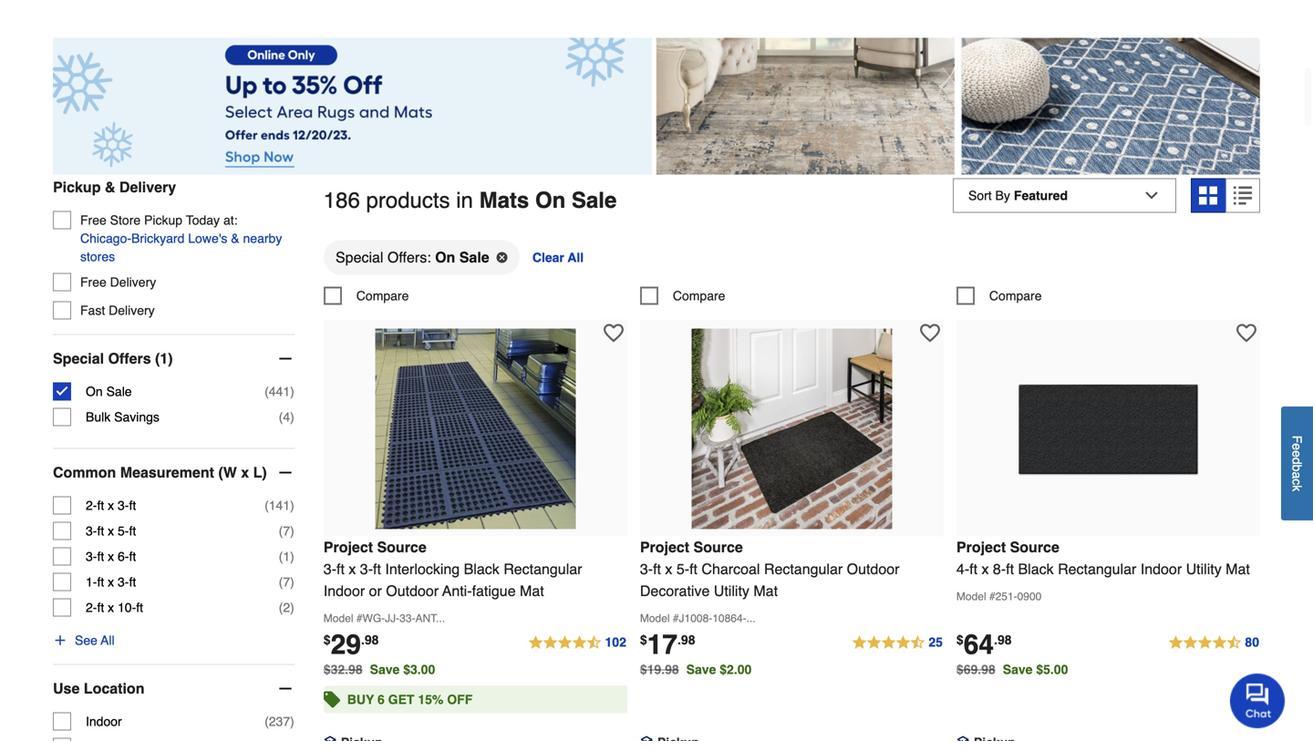 Task type: locate. For each thing, give the bounding box(es) containing it.
5- inside project source 3-ft x 5-ft charcoal rectangular outdoor decorative utility mat
[[677, 561, 690, 578]]

actual price $29.98 element
[[324, 629, 379, 661]]

save left $2.00
[[687, 663, 716, 677]]

1 $ from the left
[[324, 633, 331, 648]]

rectangular
[[504, 561, 582, 578], [764, 561, 843, 578], [1058, 561, 1137, 578]]

$ up was price $32.98 element
[[324, 633, 331, 648]]

at:
[[223, 213, 238, 228]]

1 horizontal spatial $
[[640, 633, 647, 648]]

f e e d b a c k button
[[1282, 407, 1314, 521]]

mat right fatigue
[[520, 583, 544, 600]]

$ inside $ 17 .98
[[640, 633, 647, 648]]

see all
[[75, 634, 115, 648]]

1 ( 7 ) from the top
[[279, 524, 294, 539]]

2 horizontal spatial heart outline image
[[1237, 323, 1257, 343]]

minus image inside common measurement (w x l) button
[[276, 464, 294, 482]]

special up on sale at the left of page
[[53, 350, 104, 367]]

outdoor up 25 button
[[847, 561, 900, 578]]

charcoal
[[702, 561, 760, 578]]

0 horizontal spatial outdoor
[[386, 583, 439, 600]]

rectangular for 3-ft x 5-ft charcoal rectangular outdoor decorative utility mat
[[764, 561, 843, 578]]

0 vertical spatial &
[[105, 179, 115, 196]]

7 for 3-ft x 5-ft
[[283, 524, 290, 539]]

1 vertical spatial ( 7 )
[[279, 575, 294, 590]]

3 save from the left
[[1003, 663, 1033, 677]]

on right mats
[[535, 188, 566, 213]]

1 horizontal spatial source
[[694, 539, 743, 556]]

free
[[80, 213, 107, 228], [80, 275, 107, 290]]

save left $5.00
[[1003, 663, 1033, 677]]

pickup image down the $69.98
[[957, 737, 970, 742]]

3 minus image from the top
[[276, 680, 294, 698]]

special up 5001562851 element
[[336, 249, 384, 266]]

4-
[[957, 561, 970, 578]]

1 vertical spatial 5-
[[677, 561, 690, 578]]

actual price $17.98 element
[[640, 629, 696, 661]]

4.5 stars image up chat invite button image
[[1168, 633, 1261, 654]]

0 vertical spatial 2-
[[86, 499, 97, 513]]

(1)
[[155, 350, 173, 367]]

j1008-
[[679, 612, 713, 625]]

x left 8-
[[982, 561, 989, 578]]

source inside project source 3-ft x 5-ft charcoal rectangular outdoor decorative utility mat
[[694, 539, 743, 556]]

indoor left or
[[324, 583, 365, 600]]

$3.00
[[403, 663, 435, 677]]

1 horizontal spatial compare
[[673, 289, 726, 303]]

( 7 ) for 1-ft x 3-ft
[[279, 575, 294, 590]]

utility down charcoal
[[714, 583, 750, 600]]

0 horizontal spatial $
[[324, 633, 331, 648]]

source for black
[[1010, 539, 1060, 556]]

3 rectangular from the left
[[1058, 561, 1137, 578]]

special
[[336, 249, 384, 266], [53, 350, 104, 367]]

source inside project source 3-ft x 3-ft interlocking black rectangular indoor or outdoor anti-fatigue mat
[[377, 539, 427, 556]]

33-
[[400, 612, 416, 625]]

1 horizontal spatial 5-
[[677, 561, 690, 578]]

1 horizontal spatial outdoor
[[847, 561, 900, 578]]

2 free from the top
[[80, 275, 107, 290]]

free down stores
[[80, 275, 107, 290]]

model for 3-ft x 5-ft charcoal rectangular outdoor decorative utility mat
[[640, 612, 670, 625]]

was price $19.98 element
[[640, 658, 687, 677]]

0 vertical spatial all
[[568, 250, 584, 265]]

3- up 1-
[[86, 550, 97, 564]]

$32.98
[[324, 663, 363, 677]]

0 horizontal spatial save
[[370, 663, 400, 677]]

0 horizontal spatial model
[[324, 612, 353, 625]]

2 horizontal spatial sale
[[572, 188, 617, 213]]

& down "at:"
[[231, 231, 240, 246]]

pickup up the chicago- in the left top of the page
[[53, 179, 101, 196]]

0 vertical spatial special
[[336, 249, 384, 266]]

1 horizontal spatial on
[[435, 249, 456, 266]]

offers:
[[388, 249, 431, 266]]

f
[[1290, 436, 1305, 444]]

0 vertical spatial ( 7 )
[[279, 524, 294, 539]]

source up charcoal
[[694, 539, 743, 556]]

0 vertical spatial indoor
[[1141, 561, 1182, 578]]

1 horizontal spatial model
[[640, 612, 670, 625]]

1 horizontal spatial utility
[[1186, 561, 1222, 578]]

x up "model # wg-jj-33-ant..."
[[349, 561, 356, 578]]

0 horizontal spatial compare
[[357, 289, 409, 303]]

x up 3-ft x 5-ft
[[108, 499, 114, 513]]

e up "b"
[[1290, 451, 1305, 458]]

1 horizontal spatial pickup image
[[957, 737, 970, 742]]

0 horizontal spatial on
[[86, 385, 103, 399]]

delivery up "free store pickup today at:"
[[119, 179, 176, 196]]

4.5 stars image for 64
[[1168, 633, 1261, 654]]

2- for 2-ft x 10-ft
[[86, 601, 97, 615]]

0 vertical spatial 5-
[[118, 524, 129, 539]]

( for 3-ft x 6-ft
[[279, 550, 283, 564]]

x left the '6-'
[[108, 550, 114, 564]]

or
[[369, 583, 382, 600]]

7 down "( 1 )"
[[283, 575, 290, 590]]

4.5 stars image
[[528, 633, 628, 654], [851, 633, 944, 654], [1168, 633, 1261, 654]]

2 source from the left
[[694, 539, 743, 556]]

mat up 80
[[1226, 561, 1251, 578]]

( 1 )
[[279, 550, 294, 564]]

1 vertical spatial outdoor
[[386, 583, 439, 600]]

3- up 3-ft x 5-ft
[[118, 499, 129, 513]]

186
[[324, 188, 360, 213]]

$ right 102
[[640, 633, 647, 648]]

mat inside project source 3-ft x 3-ft interlocking black rectangular indoor or outdoor anti-fatigue mat
[[520, 583, 544, 600]]

x inside project source 4-ft x 8-ft black rectangular indoor utility mat
[[982, 561, 989, 578]]

7
[[283, 524, 290, 539], [283, 575, 290, 590]]

2 7 from the top
[[283, 575, 290, 590]]

free up the chicago- in the left top of the page
[[80, 213, 107, 228]]

buy 6 get 15% off
[[347, 693, 473, 707]]

all for see all
[[101, 634, 115, 648]]

0 horizontal spatial mat
[[520, 583, 544, 600]]

mat inside project source 3-ft x 5-ft charcoal rectangular outdoor decorative utility mat
[[754, 583, 778, 600]]

1 vertical spatial on
[[435, 249, 456, 266]]

1 save from the left
[[370, 663, 400, 677]]

( 237 )
[[265, 715, 294, 729]]

x inside button
[[241, 464, 249, 481]]

441
[[269, 385, 290, 399]]

list box
[[324, 239, 1261, 287]]

1 vertical spatial 7
[[283, 575, 290, 590]]

6 ) from the top
[[290, 575, 294, 590]]

pickup image down $19.98
[[640, 737, 653, 742]]

1 pickup image from the left
[[640, 737, 653, 742]]

.98
[[361, 633, 379, 648], [678, 633, 696, 648], [994, 633, 1012, 648]]

$2.00
[[720, 663, 752, 677]]

2- down 1-
[[86, 601, 97, 615]]

d
[[1290, 458, 1305, 465]]

2 4.5 stars image from the left
[[851, 633, 944, 654]]

0 vertical spatial free
[[80, 213, 107, 228]]

0 horizontal spatial .98
[[361, 633, 379, 648]]

2 ) from the top
[[290, 410, 294, 425]]

black up fatigue
[[464, 561, 500, 578]]

0 horizontal spatial pickup
[[53, 179, 101, 196]]

$
[[324, 633, 331, 648], [640, 633, 647, 648], [957, 633, 964, 648]]

1 horizontal spatial black
[[1019, 561, 1054, 578]]

source for charcoal
[[694, 539, 743, 556]]

c
[[1290, 479, 1305, 485]]

sale up clear all
[[572, 188, 617, 213]]

model for 3-ft x 3-ft interlocking black rectangular indoor or outdoor anti-fatigue mat
[[324, 612, 353, 625]]

minus image for common measurement (w x l)
[[276, 464, 294, 482]]

3- down 2-ft x 3-ft
[[86, 524, 97, 539]]

rectangular inside project source 3-ft x 5-ft charcoal rectangular outdoor decorative utility mat
[[764, 561, 843, 578]]

x right 1-
[[108, 575, 114, 590]]

compare inside 5006060847 element
[[673, 289, 726, 303]]

products
[[366, 188, 450, 213]]

utility inside project source 3-ft x 5-ft charcoal rectangular outdoor decorative utility mat
[[714, 583, 750, 600]]

0 vertical spatial outdoor
[[847, 561, 900, 578]]

all for clear all
[[568, 250, 584, 265]]

compare inside 5001562851 element
[[357, 289, 409, 303]]

4 ) from the top
[[290, 524, 294, 539]]

source up interlocking
[[377, 539, 427, 556]]

3 source from the left
[[1010, 539, 1060, 556]]

5 ) from the top
[[290, 550, 294, 564]]

close circle filled image
[[497, 252, 508, 263]]

save
[[370, 663, 400, 677], [687, 663, 716, 677], [1003, 663, 1033, 677]]

delivery down free delivery on the left top
[[109, 303, 155, 318]]

3- down the '6-'
[[118, 575, 129, 590]]

1 vertical spatial indoor
[[324, 583, 365, 600]]

1 ) from the top
[[290, 385, 294, 399]]

64
[[964, 629, 994, 661]]

project inside project source 4-ft x 8-ft black rectangular indoor utility mat
[[957, 539, 1006, 556]]

chicago-brickyard lowe's & nearby stores button
[[80, 229, 294, 266]]

.98 down j1008-
[[678, 633, 696, 648]]

sale left close circle filled icon
[[460, 249, 490, 266]]

7 ) from the top
[[290, 601, 294, 615]]

store
[[110, 213, 141, 228]]

sale up the bulk savings
[[106, 385, 132, 399]]

source
[[377, 539, 427, 556], [694, 539, 743, 556], [1010, 539, 1060, 556]]

8-
[[993, 561, 1006, 578]]

) for 3-ft x 6-ft
[[290, 550, 294, 564]]

black inside project source 4-ft x 8-ft black rectangular indoor utility mat
[[1019, 561, 1054, 578]]

ft
[[97, 499, 104, 513], [129, 499, 136, 513], [97, 524, 104, 539], [129, 524, 136, 539], [97, 550, 104, 564], [129, 550, 136, 564], [337, 561, 345, 578], [373, 561, 381, 578], [653, 561, 661, 578], [690, 561, 698, 578], [970, 561, 978, 578], [1006, 561, 1014, 578], [97, 575, 104, 590], [129, 575, 136, 590], [97, 601, 104, 615], [136, 601, 143, 615]]

0 vertical spatial 7
[[283, 524, 290, 539]]

save up 6
[[370, 663, 400, 677]]

.98 up '$69.98 save $5.00' at bottom
[[994, 633, 1012, 648]]

2 ( 7 ) from the top
[[279, 575, 294, 590]]

1 4.5 stars image from the left
[[528, 633, 628, 654]]

2 horizontal spatial #
[[990, 591, 996, 603]]

all inside 'button'
[[101, 634, 115, 648]]

2 horizontal spatial 4.5 stars image
[[1168, 633, 1261, 654]]

2 rectangular from the left
[[764, 561, 843, 578]]

1 vertical spatial special
[[53, 350, 104, 367]]

1 horizontal spatial project
[[640, 539, 690, 556]]

project inside project source 3-ft x 3-ft interlocking black rectangular indoor or outdoor anti-fatigue mat
[[324, 539, 373, 556]]

on up bulk
[[86, 385, 103, 399]]

1 horizontal spatial save
[[687, 663, 716, 677]]

2 $ from the left
[[640, 633, 647, 648]]

x
[[241, 464, 249, 481], [108, 499, 114, 513], [108, 524, 114, 539], [108, 550, 114, 564], [349, 561, 356, 578], [665, 561, 673, 578], [982, 561, 989, 578], [108, 575, 114, 590], [108, 601, 114, 615]]

1 compare from the left
[[357, 289, 409, 303]]

source inside project source 4-ft x 8-ft black rectangular indoor utility mat
[[1010, 539, 1060, 556]]

1 minus image from the top
[[276, 350, 294, 368]]

0 horizontal spatial 4.5 stars image
[[528, 633, 628, 654]]

4.5 stars image left 17 at bottom
[[528, 633, 628, 654]]

3 .98 from the left
[[994, 633, 1012, 648]]

1 rectangular from the left
[[504, 561, 582, 578]]

1 vertical spatial 2-
[[86, 601, 97, 615]]

1 horizontal spatial pickup
[[144, 213, 183, 228]]

model
[[957, 591, 987, 603], [324, 612, 353, 625], [640, 612, 670, 625]]

1 vertical spatial free
[[80, 275, 107, 290]]

8 ) from the top
[[290, 715, 294, 729]]

1 vertical spatial all
[[101, 634, 115, 648]]

1 vertical spatial minus image
[[276, 464, 294, 482]]

( for 2-ft x 10-ft
[[279, 601, 283, 615]]

0 vertical spatial utility
[[1186, 561, 1222, 578]]

7 up 1
[[283, 524, 290, 539]]

all right see
[[101, 634, 115, 648]]

.98 down wg-
[[361, 633, 379, 648]]

) for bulk savings
[[290, 410, 294, 425]]

pickup image
[[640, 737, 653, 742], [957, 737, 970, 742]]

black inside project source 3-ft x 3-ft interlocking black rectangular indoor or outdoor anti-fatigue mat
[[464, 561, 500, 578]]

( 7 ) for 3-ft x 5-ft
[[279, 524, 294, 539]]

minus image inside 'use location' "button"
[[276, 680, 294, 698]]

use location
[[53, 681, 145, 697]]

3- right "( 1 )"
[[324, 561, 337, 578]]

2 horizontal spatial $
[[957, 633, 964, 648]]

3- inside project source 3-ft x 5-ft charcoal rectangular outdoor decorative utility mat
[[640, 561, 653, 578]]

( 7 ) up 1
[[279, 524, 294, 539]]

project inside project source 3-ft x 5-ft charcoal rectangular outdoor decorative utility mat
[[640, 539, 690, 556]]

1 horizontal spatial mat
[[754, 583, 778, 600]]

3- up decorative
[[640, 561, 653, 578]]

2 horizontal spatial mat
[[1226, 561, 1251, 578]]

.98 inside $ 17 .98
[[678, 633, 696, 648]]

1 horizontal spatial special
[[336, 249, 384, 266]]

2 horizontal spatial rectangular
[[1058, 561, 1137, 578]]

1 horizontal spatial all
[[568, 250, 584, 265]]

1 horizontal spatial 4.5 stars image
[[851, 633, 944, 654]]

3-
[[118, 499, 129, 513], [86, 524, 97, 539], [86, 550, 97, 564], [324, 561, 337, 578], [360, 561, 373, 578], [640, 561, 653, 578], [118, 575, 129, 590]]

1 black from the left
[[464, 561, 500, 578]]

on
[[535, 188, 566, 213], [435, 249, 456, 266], [86, 385, 103, 399]]

2 horizontal spatial indoor
[[1141, 561, 1182, 578]]

x left l) at the left bottom of the page
[[241, 464, 249, 481]]

2 horizontal spatial model
[[957, 591, 987, 603]]

outdoor down interlocking
[[386, 583, 439, 600]]

project source 4-ft x 8-ft black rectangular indoor utility mat image
[[1008, 329, 1209, 529]]

project source 3-ft x 3-ft interlocking black rectangular indoor or outdoor anti-fatigue mat image
[[375, 329, 576, 529]]

minus image up the ( 441 )
[[276, 350, 294, 368]]

model down 4-
[[957, 591, 987, 603]]

2 horizontal spatial compare
[[990, 289, 1042, 303]]

# up actual price $17.98 element
[[673, 612, 679, 625]]

project for 8-
[[957, 539, 1006, 556]]

l)
[[253, 464, 267, 481]]

( for indoor
[[265, 715, 269, 729]]

0 horizontal spatial rectangular
[[504, 561, 582, 578]]

.98 inside $ 29 .98
[[361, 633, 379, 648]]

.98 inside $ 64 .98
[[994, 633, 1012, 648]]

2 vertical spatial indoor
[[86, 715, 122, 729]]

use location button
[[53, 666, 294, 713]]

3 compare from the left
[[990, 289, 1042, 303]]

today
[[186, 213, 220, 228]]

3 $ from the left
[[957, 633, 964, 648]]

tag filled image
[[324, 687, 340, 713]]

1 heart outline image from the left
[[604, 323, 624, 343]]

(w
[[218, 464, 237, 481]]

outdoor inside project source 3-ft x 3-ft interlocking black rectangular indoor or outdoor anti-fatigue mat
[[386, 583, 439, 600]]

all
[[568, 250, 584, 265], [101, 634, 115, 648]]

1 horizontal spatial indoor
[[324, 583, 365, 600]]

project up 8-
[[957, 539, 1006, 556]]

model up 29
[[324, 612, 353, 625]]

interlocking
[[385, 561, 460, 578]]

2 vertical spatial delivery
[[109, 303, 155, 318]]

1 free from the top
[[80, 213, 107, 228]]

0 horizontal spatial special
[[53, 350, 104, 367]]

( for 3-ft x 5-ft
[[279, 524, 283, 539]]

5001562851 element
[[324, 287, 409, 305]]

2 black from the left
[[1019, 561, 1054, 578]]

2 minus image from the top
[[276, 464, 294, 482]]

compare for 3645154 element
[[990, 289, 1042, 303]]

compare for 5006060847 element
[[673, 289, 726, 303]]

1 vertical spatial delivery
[[110, 275, 156, 290]]

# down 8-
[[990, 591, 996, 603]]

2 horizontal spatial source
[[1010, 539, 1060, 556]]

& up store
[[105, 179, 115, 196]]

compare inside 3645154 element
[[990, 289, 1042, 303]]

all inside button
[[568, 250, 584, 265]]

indoor down use location
[[86, 715, 122, 729]]

minus image
[[276, 350, 294, 368], [276, 464, 294, 482], [276, 680, 294, 698]]

indoor up 80 button
[[1141, 561, 1182, 578]]

1 project from the left
[[324, 539, 373, 556]]

heart outline image
[[604, 323, 624, 343], [920, 323, 940, 343], [1237, 323, 1257, 343]]

project up decorative
[[640, 539, 690, 556]]

0 horizontal spatial pickup image
[[640, 737, 653, 742]]

2 vertical spatial minus image
[[276, 680, 294, 698]]

5- up the '6-'
[[118, 524, 129, 539]]

1 2- from the top
[[86, 499, 97, 513]]

grid view image
[[1200, 187, 1218, 205]]

on right offers:
[[435, 249, 456, 266]]

# up $ 29 .98
[[357, 612, 363, 625]]

1 horizontal spatial &
[[231, 231, 240, 246]]

0 horizontal spatial &
[[105, 179, 115, 196]]

0 horizontal spatial all
[[101, 634, 115, 648]]

0 vertical spatial on
[[535, 188, 566, 213]]

minus image right l) at the left bottom of the page
[[276, 464, 294, 482]]

project up or
[[324, 539, 373, 556]]

3 ) from the top
[[290, 499, 294, 513]]

chicago-
[[80, 231, 131, 246]]

3 4.5 stars image from the left
[[1168, 633, 1261, 654]]

2 compare from the left
[[673, 289, 726, 303]]

141
[[269, 499, 290, 513]]

0 horizontal spatial sale
[[106, 385, 132, 399]]

mat up ...
[[754, 583, 778, 600]]

4.5 stars image containing 25
[[851, 633, 944, 654]]

1 vertical spatial utility
[[714, 583, 750, 600]]

$ inside $ 64 .98
[[957, 633, 964, 648]]

$5.00
[[1037, 663, 1069, 677]]

x up decorative
[[665, 561, 673, 578]]

e
[[1290, 444, 1305, 451], [1290, 451, 1305, 458]]

2- up 3-ft x 5-ft
[[86, 499, 97, 513]]

5- up decorative
[[677, 561, 690, 578]]

$32.98 save $3.00
[[324, 663, 435, 677]]

1 horizontal spatial rectangular
[[764, 561, 843, 578]]

2 horizontal spatial project
[[957, 539, 1006, 556]]

2 horizontal spatial save
[[1003, 663, 1033, 677]]

model # wg-jj-33-ant...
[[324, 612, 445, 625]]

model for 4-ft x 8-ft black rectangular indoor utility mat
[[957, 591, 987, 603]]

0 horizontal spatial #
[[357, 612, 363, 625]]

0 horizontal spatial source
[[377, 539, 427, 556]]

model # 251-0900
[[957, 591, 1042, 603]]

1 vertical spatial pickup
[[144, 213, 183, 228]]

2 save from the left
[[687, 663, 716, 677]]

model up 17 at bottom
[[640, 612, 670, 625]]

1 vertical spatial sale
[[460, 249, 490, 266]]

2 horizontal spatial .98
[[994, 633, 1012, 648]]

rectangular inside project source 4-ft x 8-ft black rectangular indoor utility mat
[[1058, 561, 1137, 578]]

clear all
[[533, 250, 584, 265]]

pickup up brickyard
[[144, 213, 183, 228]]

1 vertical spatial &
[[231, 231, 240, 246]]

2 .98 from the left
[[678, 633, 696, 648]]

$ inside $ 29 .98
[[324, 633, 331, 648]]

4.5 stars image left 64
[[851, 633, 944, 654]]

1 horizontal spatial .98
[[678, 633, 696, 648]]

0 horizontal spatial black
[[464, 561, 500, 578]]

x inside project source 3-ft x 3-ft interlocking black rectangular indoor or outdoor anti-fatigue mat
[[349, 561, 356, 578]]

1 horizontal spatial heart outline image
[[920, 323, 940, 343]]

25
[[929, 635, 943, 650]]

0 horizontal spatial indoor
[[86, 715, 122, 729]]

1 7 from the top
[[283, 524, 290, 539]]

utility up 80 button
[[1186, 561, 1222, 578]]

e up d
[[1290, 444, 1305, 451]]

0 horizontal spatial heart outline image
[[604, 323, 624, 343]]

$ for 17
[[640, 633, 647, 648]]

special for special offers (1)
[[53, 350, 104, 367]]

$ right 25
[[957, 633, 964, 648]]

2 e from the top
[[1290, 451, 1305, 458]]

2 project from the left
[[640, 539, 690, 556]]

a
[[1290, 472, 1305, 479]]

x down 2-ft x 3-ft
[[108, 524, 114, 539]]

0 horizontal spatial project
[[324, 539, 373, 556]]

4.5 stars image containing 80
[[1168, 633, 1261, 654]]

2 2- from the top
[[86, 601, 97, 615]]

black up 0900
[[1019, 561, 1054, 578]]

all right clear
[[568, 250, 584, 265]]

( 7 )
[[279, 524, 294, 539], [279, 575, 294, 590]]

0 vertical spatial minus image
[[276, 350, 294, 368]]

0 vertical spatial sale
[[572, 188, 617, 213]]

4.5 stars image containing 102
[[528, 633, 628, 654]]

3 project from the left
[[957, 539, 1006, 556]]

( 7 ) down "( 1 )"
[[279, 575, 294, 590]]

0 horizontal spatial utility
[[714, 583, 750, 600]]

minus image up ( 237 )
[[276, 680, 294, 698]]

1 horizontal spatial #
[[673, 612, 679, 625]]

2 vertical spatial on
[[86, 385, 103, 399]]

1 .98 from the left
[[361, 633, 379, 648]]

source up 0900
[[1010, 539, 1060, 556]]

1 e from the top
[[1290, 444, 1305, 451]]

1 source from the left
[[377, 539, 427, 556]]

was price $69.98 element
[[957, 658, 1003, 677]]

project for 5-
[[640, 539, 690, 556]]

free for free delivery
[[80, 275, 107, 290]]

)
[[290, 385, 294, 399], [290, 410, 294, 425], [290, 499, 294, 513], [290, 524, 294, 539], [290, 550, 294, 564], [290, 575, 294, 590], [290, 601, 294, 615], [290, 715, 294, 729]]

special offers (1)
[[53, 350, 173, 367]]

delivery up fast delivery on the left top of page
[[110, 275, 156, 290]]

# for 5-
[[673, 612, 679, 625]]



Task type: describe. For each thing, give the bounding box(es) containing it.
delivery for fast delivery
[[109, 303, 155, 318]]

80 button
[[1168, 633, 1261, 654]]

( for 1-ft x 3-ft
[[279, 575, 283, 590]]

7 for 1-ft x 3-ft
[[283, 575, 290, 590]]

project for 3-
[[324, 539, 373, 556]]

186 products in mats on sale
[[324, 188, 617, 213]]

fast
[[80, 303, 105, 318]]

off
[[447, 693, 473, 707]]

.98 for 29
[[361, 633, 379, 648]]

2 horizontal spatial on
[[535, 188, 566, 213]]

) for indoor
[[290, 715, 294, 729]]

pickup & delivery
[[53, 179, 176, 196]]

actual price $64.98 element
[[957, 629, 1012, 661]]

common
[[53, 464, 116, 481]]

save for 29
[[370, 663, 400, 677]]

see all button
[[53, 632, 115, 650]]

2
[[283, 601, 290, 615]]

$ 64 .98
[[957, 629, 1012, 661]]

x left 10-
[[108, 601, 114, 615]]

$ for 64
[[957, 633, 964, 648]]

common measurement (w x l)
[[53, 464, 267, 481]]

1
[[283, 550, 290, 564]]

$ 17 .98
[[640, 629, 696, 661]]

model # j1008-10864-...
[[640, 612, 756, 625]]

2-ft x 10-ft
[[86, 601, 143, 615]]

offers
[[108, 350, 151, 367]]

project source 3-ft x 5-ft charcoal rectangular outdoor decorative utility mat
[[640, 539, 900, 600]]

10-
[[118, 601, 136, 615]]

$19.98
[[640, 663, 679, 677]]

lowe's
[[188, 231, 228, 246]]

( 441 )
[[265, 385, 294, 399]]

3- up or
[[360, 561, 373, 578]]

0900
[[1018, 591, 1042, 603]]

wg-
[[363, 612, 385, 625]]

nearby
[[243, 231, 282, 246]]

location
[[84, 681, 145, 697]]

29
[[331, 629, 361, 661]]

save for 64
[[1003, 663, 1033, 677]]

rectangular for 4-ft x 8-ft black rectangular indoor utility mat
[[1058, 561, 1137, 578]]

in
[[456, 188, 473, 213]]

chicago-brickyard lowe's & nearby stores
[[80, 231, 282, 264]]

2 pickup image from the left
[[957, 737, 970, 742]]

3-ft x 6-ft
[[86, 550, 136, 564]]

common measurement (w x l) button
[[53, 449, 294, 497]]

& inside chicago-brickyard lowe's & nearby stores
[[231, 231, 240, 246]]

237
[[269, 715, 290, 729]]

buy
[[347, 693, 374, 707]]

source for interlocking
[[377, 539, 427, 556]]

( for bulk savings
[[279, 410, 283, 425]]

utility inside project source 4-ft x 8-ft black rectangular indoor utility mat
[[1186, 561, 1222, 578]]

3 heart outline image from the left
[[1237, 323, 1257, 343]]

ant...
[[416, 612, 445, 625]]

$69.98 save $5.00
[[957, 663, 1069, 677]]

special offers: on sale
[[336, 249, 490, 266]]

2 heart outline image from the left
[[920, 323, 940, 343]]

bulk
[[86, 410, 111, 425]]

project source 3-ft x 3-ft interlocking black rectangular indoor or outdoor anti-fatigue mat
[[324, 539, 582, 600]]

delivery for free delivery
[[110, 275, 156, 290]]

save for 17
[[687, 663, 716, 677]]

0 vertical spatial pickup
[[53, 179, 101, 196]]

) for 2-ft x 10-ft
[[290, 601, 294, 615]]

fast delivery
[[80, 303, 155, 318]]

102 button
[[528, 633, 628, 654]]

advertisement region
[[53, 38, 1261, 178]]

$19.98 save $2.00
[[640, 663, 752, 677]]

rectangular inside project source 3-ft x 3-ft interlocking black rectangular indoor or outdoor anti-fatigue mat
[[504, 561, 582, 578]]

plus image
[[53, 634, 68, 648]]

indoor inside project source 4-ft x 8-ft black rectangular indoor utility mat
[[1141, 561, 1182, 578]]

clear
[[533, 250, 565, 265]]

) for 1-ft x 3-ft
[[290, 575, 294, 590]]

free delivery
[[80, 275, 156, 290]]

$69.98
[[957, 663, 996, 677]]

compare for 5001562851 element
[[357, 289, 409, 303]]

( 4 )
[[279, 410, 294, 425]]

3645154 element
[[957, 287, 1042, 305]]

6-
[[118, 550, 129, 564]]

25 button
[[851, 633, 944, 654]]

was price $32.98 element
[[324, 658, 370, 677]]

.98 for 17
[[678, 633, 696, 648]]

6
[[378, 693, 385, 707]]

minus image for use location
[[276, 680, 294, 698]]

savings
[[114, 410, 160, 425]]

outdoor inside project source 3-ft x 5-ft charcoal rectangular outdoor decorative utility mat
[[847, 561, 900, 578]]

2-ft x 3-ft
[[86, 499, 136, 513]]

5006060847 element
[[640, 287, 726, 305]]

mats
[[479, 188, 529, 213]]

) for 3-ft x 5-ft
[[290, 524, 294, 539]]

x inside project source 3-ft x 5-ft charcoal rectangular outdoor decorative utility mat
[[665, 561, 673, 578]]

$ for 29
[[324, 633, 331, 648]]

pickup image
[[324, 737, 336, 742]]

brickyard
[[131, 231, 185, 246]]

0 horizontal spatial 5-
[[118, 524, 129, 539]]

( for on sale
[[265, 385, 269, 399]]

4
[[283, 410, 290, 425]]

list view image
[[1234, 187, 1253, 205]]

3-ft x 5-ft
[[86, 524, 136, 539]]

17
[[647, 629, 678, 661]]

bulk savings
[[86, 410, 160, 425]]

mat inside project source 4-ft x 8-ft black rectangular indoor utility mat
[[1226, 561, 1251, 578]]

clear all button
[[531, 239, 586, 276]]

chat invite button image
[[1231, 673, 1286, 729]]

free for free store pickup today at:
[[80, 213, 107, 228]]

project source 3-ft x 5-ft charcoal rectangular outdoor decorative utility mat image
[[692, 329, 893, 529]]

( 2 )
[[279, 601, 294, 615]]

1-
[[86, 575, 97, 590]]

1 horizontal spatial sale
[[460, 249, 490, 266]]

use
[[53, 681, 80, 697]]

1-ft x 3-ft
[[86, 575, 136, 590]]

80
[[1246, 635, 1260, 650]]

jj-
[[385, 612, 400, 625]]

( 141 )
[[265, 499, 294, 513]]

free store pickup today at:
[[80, 213, 238, 228]]

10864-
[[713, 612, 747, 625]]

project source 4-ft x 8-ft black rectangular indoor utility mat
[[957, 539, 1251, 578]]

0 vertical spatial delivery
[[119, 179, 176, 196]]

2- for 2-ft x 3-ft
[[86, 499, 97, 513]]

k
[[1290, 485, 1305, 492]]

anti-
[[443, 583, 472, 600]]

102
[[605, 635, 627, 650]]

f e e d b a c k
[[1290, 436, 1305, 492]]

get
[[388, 693, 415, 707]]

list box containing special offers:
[[324, 239, 1261, 287]]

4.5 stars image for 17
[[851, 633, 944, 654]]

stores
[[80, 250, 115, 264]]

) for on sale
[[290, 385, 294, 399]]

minus image for special offers
[[276, 350, 294, 368]]

4.5 stars image for 29
[[528, 633, 628, 654]]

indoor inside project source 3-ft x 3-ft interlocking black rectangular indoor or outdoor anti-fatigue mat
[[324, 583, 365, 600]]

) for 2-ft x 3-ft
[[290, 499, 294, 513]]

2 vertical spatial sale
[[106, 385, 132, 399]]

measurement
[[120, 464, 214, 481]]

b
[[1290, 465, 1305, 472]]

( for 2-ft x 3-ft
[[265, 499, 269, 513]]

.98 for 64
[[994, 633, 1012, 648]]

# for 3-
[[357, 612, 363, 625]]

15%
[[418, 693, 444, 707]]

decorative
[[640, 583, 710, 600]]

# for 8-
[[990, 591, 996, 603]]

special for special offers: on sale
[[336, 249, 384, 266]]



Task type: vqa. For each thing, say whether or not it's contained in the screenshot.
Home
no



